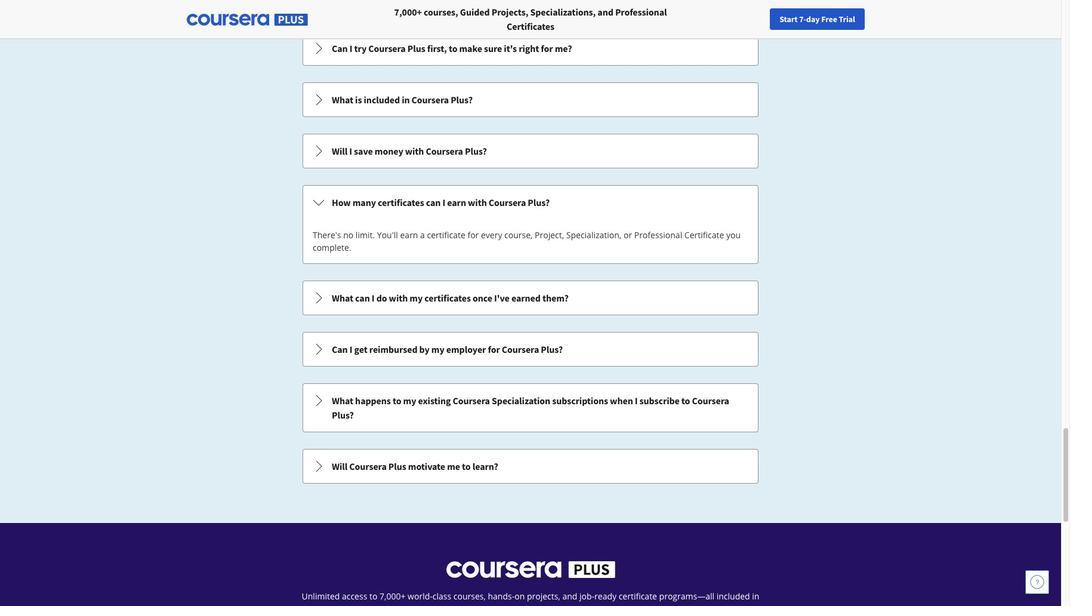 Task type: describe. For each thing, give the bounding box(es) containing it.
to right first,
[[449, 42, 458, 54]]

learn?
[[473, 460, 499, 472]]

plus? inside can i get reimbursed by my employer for coursera plus? dropdown button
[[541, 343, 563, 355]]

0 vertical spatial your
[[824, 14, 840, 24]]

make
[[460, 42, 482, 54]]

new
[[842, 14, 857, 24]]

certificates inside what can i do with my certificates once i've earned them? dropdown button
[[425, 292, 471, 304]]

employer
[[447, 343, 486, 355]]

trial
[[839, 14, 856, 24]]

coursera inside can i try coursera plus first, to make sure it's right for me? dropdown button
[[369, 42, 406, 54]]

it's
[[504, 42, 517, 54]]

unlimited access to 7,000+ world-class courses, hands-on projects, and job-ready certificate programs—all included in your subscription
[[302, 591, 760, 606]]

for for coursera
[[488, 343, 500, 355]]

career
[[859, 14, 882, 24]]

7,000+ inside 7,000+ courses, guided projects, specializations, and professional certificates
[[394, 6, 422, 18]]

i inside can i try coursera plus first, to make sure it's right for me? dropdown button
[[350, 42, 353, 54]]

coursera right subscribe
[[692, 395, 730, 407]]

7,000+ courses, guided projects, specializations, and professional certificates
[[394, 6, 667, 32]]

list containing can i try coursera plus first, to make sure it's right for me?
[[302, 30, 760, 485]]

existing
[[418, 395, 451, 407]]

can i get reimbursed by my employer for coursera plus? button
[[303, 333, 758, 366]]

programs—all
[[660, 591, 715, 602]]

coursera inside will coursera plus motivate me to learn? dropdown button
[[350, 460, 387, 472]]

i've
[[495, 292, 510, 304]]

coursera inside can i get reimbursed by my employer for coursera plus? dropdown button
[[502, 343, 539, 355]]

specialization,
[[567, 229, 622, 241]]

start
[[780, 14, 798, 24]]

try
[[354, 42, 367, 54]]

get
[[354, 343, 368, 355]]

them?
[[543, 292, 569, 304]]

can i try coursera plus first, to make sure it's right for me?
[[332, 42, 572, 54]]

for for every
[[468, 229, 479, 241]]

in inside unlimited access to 7,000+ world-class courses, hands-on projects, and job-ready certificate programs—all included in your subscription
[[753, 591, 760, 602]]

access
[[342, 591, 367, 602]]

to right me
[[462, 460, 471, 472]]

coursera inside what is included in coursera plus? 'dropdown button'
[[412, 94, 449, 106]]

find
[[807, 14, 823, 24]]

0 horizontal spatial plus
[[389, 460, 407, 472]]

what happens to my existing coursera specialization subscriptions when i subscribe to coursera plus? button
[[303, 384, 758, 432]]

when
[[610, 395, 633, 407]]

can i get reimbursed by my employer for coursera plus?
[[332, 343, 563, 355]]

certificates
[[507, 20, 555, 32]]

day
[[807, 14, 820, 24]]

a
[[420, 229, 425, 241]]

with for certificates
[[389, 292, 408, 304]]

my inside what happens to my existing coursera specialization subscriptions when i subscribe to coursera plus?
[[403, 395, 417, 407]]

my for employer
[[432, 343, 445, 355]]

how
[[332, 196, 351, 208]]

what can i do with my certificates once i've earned them?
[[332, 292, 569, 304]]

will for will coursera plus motivate me to learn?
[[332, 460, 348, 472]]

guided
[[460, 6, 490, 18]]

to right subscribe
[[682, 395, 691, 407]]

with for plus?
[[405, 145, 424, 157]]

what for what is included in coursera plus?
[[332, 94, 354, 106]]

by
[[420, 343, 430, 355]]

i inside will i save money with coursera plus? dropdown button
[[350, 145, 352, 157]]

on
[[515, 591, 525, 602]]

me
[[447, 460, 460, 472]]

save
[[354, 145, 373, 157]]

certificates inside how many certificates can i earn with coursera plus? "dropdown button"
[[378, 196, 424, 208]]

with inside how many certificates can i earn with coursera plus? "dropdown button"
[[468, 196, 487, 208]]

you
[[727, 229, 741, 241]]

your inside unlimited access to 7,000+ world-class courses, hands-on projects, and job-ready certificate programs—all included in your subscription
[[497, 603, 515, 606]]

sure
[[484, 42, 502, 54]]

project,
[[535, 229, 564, 241]]

find your new career
[[807, 14, 882, 24]]

i inside how many certificates can i earn with coursera plus? "dropdown button"
[[443, 196, 446, 208]]

earned
[[512, 292, 541, 304]]

or
[[624, 229, 632, 241]]

is
[[355, 94, 362, 106]]

certificate inside there's no limit. you'll earn a certificate for every course, project, specialization, or professional certificate you complete.
[[427, 229, 466, 241]]

world-
[[408, 591, 433, 602]]

projects,
[[527, 591, 561, 602]]

what for what happens to my existing coursera specialization subscriptions when i subscribe to coursera plus?
[[332, 395, 354, 407]]

course,
[[505, 229, 533, 241]]

there's no limit. you'll earn a certificate for every course, project, specialization, or professional certificate you complete.
[[313, 229, 741, 253]]

ready
[[595, 591, 617, 602]]

what happens to my existing coursera specialization subscriptions when i subscribe to coursera plus?
[[332, 395, 730, 421]]

how many certificates can i earn with coursera plus?
[[332, 196, 550, 208]]

courses, inside unlimited access to 7,000+ world-class courses, hands-on projects, and job-ready certificate programs—all included in your subscription
[[454, 591, 486, 602]]

unlimited
[[302, 591, 340, 602]]

included inside unlimited access to 7,000+ world-class courses, hands-on projects, and job-ready certificate programs—all included in your subscription
[[717, 591, 750, 602]]

will i save money with coursera plus? button
[[303, 134, 758, 168]]

certificate inside unlimited access to 7,000+ world-class courses, hands-on projects, and job-ready certificate programs—all included in your subscription
[[619, 591, 657, 602]]



Task type: locate. For each thing, give the bounding box(es) containing it.
job-
[[580, 591, 595, 602]]

2 horizontal spatial for
[[541, 42, 553, 54]]

0 vertical spatial can
[[426, 196, 441, 208]]

my left existing
[[403, 395, 417, 407]]

plus? inside what is included in coursera plus? 'dropdown button'
[[451, 94, 473, 106]]

to
[[449, 42, 458, 54], [393, 395, 402, 407], [682, 395, 691, 407], [462, 460, 471, 472], [370, 591, 378, 602]]

0 horizontal spatial earn
[[400, 229, 418, 241]]

1 horizontal spatial in
[[753, 591, 760, 602]]

2 what from the top
[[332, 292, 354, 304]]

coursera down first,
[[412, 94, 449, 106]]

coursera inside how many certificates can i earn with coursera plus? "dropdown button"
[[489, 196, 526, 208]]

plus left first,
[[408, 42, 426, 54]]

earn
[[447, 196, 466, 208], [400, 229, 418, 241]]

what for what can i do with my certificates once i've earned them?
[[332, 292, 354, 304]]

2 can from the top
[[332, 343, 348, 355]]

my for certificates
[[410, 292, 423, 304]]

coursera right "try"
[[369, 42, 406, 54]]

certificates up you'll
[[378, 196, 424, 208]]

i inside what can i do with my certificates once i've earned them? dropdown button
[[372, 292, 375, 304]]

7-
[[800, 14, 807, 24]]

every
[[481, 229, 503, 241]]

certificates left the once
[[425, 292, 471, 304]]

0 horizontal spatial included
[[364, 94, 400, 106]]

do
[[377, 292, 387, 304]]

2 vertical spatial for
[[488, 343, 500, 355]]

can for can i get reimbursed by my employer for coursera plus?
[[332, 343, 348, 355]]

can inside dropdown button
[[355, 292, 370, 304]]

your
[[824, 14, 840, 24], [497, 603, 515, 606]]

specialization
[[492, 395, 551, 407]]

plus? inside what happens to my existing coursera specialization subscriptions when i subscribe to coursera plus?
[[332, 409, 354, 421]]

0 vertical spatial my
[[410, 292, 423, 304]]

with inside what can i do with my certificates once i've earned them? dropdown button
[[389, 292, 408, 304]]

will i save money with coursera plus?
[[332, 145, 487, 157]]

can left do
[[355, 292, 370, 304]]

1 horizontal spatial certificate
[[619, 591, 657, 602]]

can for can i try coursera plus first, to make sure it's right for me?
[[332, 42, 348, 54]]

1 vertical spatial professional
[[635, 229, 683, 241]]

0 vertical spatial in
[[402, 94, 410, 106]]

my right do
[[410, 292, 423, 304]]

included inside 'dropdown button'
[[364, 94, 400, 106]]

7,000+ inside unlimited access to 7,000+ world-class courses, hands-on projects, and job-ready certificate programs—all included in your subscription
[[380, 591, 406, 602]]

what left the happens at the bottom of page
[[332, 395, 354, 407]]

subscription
[[517, 603, 565, 606]]

me?
[[555, 42, 572, 54]]

1 horizontal spatial included
[[717, 591, 750, 602]]

0 vertical spatial certificates
[[378, 196, 424, 208]]

first,
[[427, 42, 447, 54]]

will for will i save money with coursera plus?
[[332, 145, 348, 157]]

can inside "dropdown button"
[[426, 196, 441, 208]]

with inside will i save money with coursera plus? dropdown button
[[405, 145, 424, 157]]

can
[[426, 196, 441, 208], [355, 292, 370, 304]]

1 vertical spatial plus
[[389, 460, 407, 472]]

0 horizontal spatial in
[[402, 94, 410, 106]]

hands-
[[488, 591, 515, 602]]

7,000+ left world-
[[380, 591, 406, 602]]

0 vertical spatial can
[[332, 42, 348, 54]]

1 horizontal spatial your
[[824, 14, 840, 24]]

what is included in coursera plus?
[[332, 94, 473, 106]]

plus
[[408, 42, 426, 54], [389, 460, 407, 472]]

0 vertical spatial plus
[[408, 42, 426, 54]]

7,000+
[[394, 6, 422, 18], [380, 591, 406, 602]]

coursera plus image for courses,
[[187, 14, 308, 26]]

0 vertical spatial what
[[332, 94, 354, 106]]

i inside can i get reimbursed by my employer for coursera plus? dropdown button
[[350, 343, 353, 355]]

0 horizontal spatial coursera plus image
[[187, 14, 308, 26]]

courses, right class
[[454, 591, 486, 602]]

to right access
[[370, 591, 378, 602]]

0 vertical spatial certificate
[[427, 229, 466, 241]]

coursera plus image for access
[[446, 561, 615, 578]]

7,000+ up can i try coursera plus first, to make sure it's right for me?
[[394, 6, 422, 18]]

can
[[332, 42, 348, 54], [332, 343, 348, 355]]

happens
[[355, 395, 391, 407]]

2 will from the top
[[332, 460, 348, 472]]

1 will from the top
[[332, 145, 348, 157]]

0 horizontal spatial and
[[563, 591, 578, 602]]

1 vertical spatial can
[[355, 292, 370, 304]]

and right the specializations,
[[598, 6, 614, 18]]

and left job-
[[563, 591, 578, 602]]

1 vertical spatial can
[[332, 343, 348, 355]]

many
[[353, 196, 376, 208]]

1 horizontal spatial for
[[488, 343, 500, 355]]

can left get
[[332, 343, 348, 355]]

plus? inside how many certificates can i earn with coursera plus? "dropdown button"
[[528, 196, 550, 208]]

1 horizontal spatial and
[[598, 6, 614, 18]]

can left "try"
[[332, 42, 348, 54]]

there's
[[313, 229, 341, 241]]

2 vertical spatial what
[[332, 395, 354, 407]]

plus? inside will i save money with coursera plus? dropdown button
[[465, 145, 487, 157]]

certificate right 'ready'
[[619, 591, 657, 602]]

what inside what can i do with my certificates once i've earned them? dropdown button
[[332, 292, 354, 304]]

complete.
[[313, 242, 352, 253]]

for
[[541, 42, 553, 54], [468, 229, 479, 241], [488, 343, 500, 355]]

plus left motivate
[[389, 460, 407, 472]]

to inside unlimited access to 7,000+ world-class courses, hands-on projects, and job-ready certificate programs—all included in your subscription
[[370, 591, 378, 602]]

included
[[364, 94, 400, 106], [717, 591, 750, 602]]

1 horizontal spatial coursera plus image
[[446, 561, 615, 578]]

list
[[302, 30, 760, 485]]

0 vertical spatial and
[[598, 6, 614, 18]]

subscriptions
[[553, 395, 609, 407]]

courses, inside 7,000+ courses, guided projects, specializations, and professional certificates
[[424, 6, 459, 18]]

1 vertical spatial what
[[332, 292, 354, 304]]

start 7-day free trial
[[780, 14, 856, 24]]

to right the happens at the bottom of page
[[393, 395, 402, 407]]

0 vertical spatial will
[[332, 145, 348, 157]]

courses, left guided
[[424, 6, 459, 18]]

1 vertical spatial and
[[563, 591, 578, 602]]

professional inside there's no limit. you'll earn a certificate for every course, project, specialization, or professional certificate you complete.
[[635, 229, 683, 241]]

None search field
[[164, 7, 451, 31]]

subscribe
[[640, 395, 680, 407]]

certificates
[[378, 196, 424, 208], [425, 292, 471, 304]]

coursera up specialization
[[502, 343, 539, 355]]

plus?
[[451, 94, 473, 106], [465, 145, 487, 157], [528, 196, 550, 208], [541, 343, 563, 355], [332, 409, 354, 421]]

with
[[405, 145, 424, 157], [468, 196, 487, 208], [389, 292, 408, 304]]

my right by
[[432, 343, 445, 355]]

motivate
[[408, 460, 446, 472]]

0 vertical spatial included
[[364, 94, 400, 106]]

coursera up how many certificates can i earn with coursera plus?
[[426, 145, 463, 157]]

certificate
[[685, 229, 725, 241]]

2 vertical spatial my
[[403, 395, 417, 407]]

what inside what is included in coursera plus? 'dropdown button'
[[332, 94, 354, 106]]

help center image
[[1031, 575, 1045, 589]]

will coursera plus motivate me to learn?
[[332, 460, 499, 472]]

1 horizontal spatial can
[[426, 196, 441, 208]]

how many certificates can i earn with coursera plus? button
[[303, 186, 758, 219]]

what inside what happens to my existing coursera specialization subscriptions when i subscribe to coursera plus?
[[332, 395, 354, 407]]

class
[[433, 591, 452, 602]]

1 what from the top
[[332, 94, 354, 106]]

0 vertical spatial 7,000+
[[394, 6, 422, 18]]

and inside 7,000+ courses, guided projects, specializations, and professional certificates
[[598, 6, 614, 18]]

0 horizontal spatial for
[[468, 229, 479, 241]]

1 vertical spatial in
[[753, 591, 760, 602]]

for right the employer at the bottom
[[488, 343, 500, 355]]

1 horizontal spatial plus
[[408, 42, 426, 54]]

1 vertical spatial my
[[432, 343, 445, 355]]

with right money on the left of the page
[[405, 145, 424, 157]]

coursera plus image
[[187, 14, 308, 26], [446, 561, 615, 578]]

0 vertical spatial coursera plus image
[[187, 14, 308, 26]]

specializations,
[[531, 6, 596, 18]]

coursera right existing
[[453, 395, 490, 407]]

what left is
[[332, 94, 354, 106]]

1 vertical spatial included
[[717, 591, 750, 602]]

2 vertical spatial with
[[389, 292, 408, 304]]

earn inside there's no limit. you'll earn a certificate for every course, project, specialization, or professional certificate you complete.
[[400, 229, 418, 241]]

with up 'every'
[[468, 196, 487, 208]]

1 vertical spatial coursera plus image
[[446, 561, 615, 578]]

start 7-day free trial button
[[771, 8, 865, 30]]

i
[[350, 42, 353, 54], [350, 145, 352, 157], [443, 196, 446, 208], [372, 292, 375, 304], [350, 343, 353, 355], [635, 395, 638, 407]]

find your new career link
[[801, 12, 888, 27]]

1 vertical spatial your
[[497, 603, 515, 606]]

1 vertical spatial 7,000+
[[380, 591, 406, 602]]

my
[[410, 292, 423, 304], [432, 343, 445, 355], [403, 395, 417, 407]]

included right is
[[364, 94, 400, 106]]

professional
[[616, 6, 667, 18], [635, 229, 683, 241]]

earn inside "dropdown button"
[[447, 196, 466, 208]]

included right programs—all at the bottom right of the page
[[717, 591, 750, 602]]

no
[[343, 229, 354, 241]]

0 vertical spatial with
[[405, 145, 424, 157]]

coursera left motivate
[[350, 460, 387, 472]]

1 horizontal spatial certificates
[[425, 292, 471, 304]]

certificate right a
[[427, 229, 466, 241]]

1 vertical spatial for
[[468, 229, 479, 241]]

0 vertical spatial earn
[[447, 196, 466, 208]]

reimbursed
[[370, 343, 418, 355]]

1 vertical spatial certificates
[[425, 292, 471, 304]]

0 horizontal spatial can
[[355, 292, 370, 304]]

0 horizontal spatial certificate
[[427, 229, 466, 241]]

1 vertical spatial certificate
[[619, 591, 657, 602]]

for left me?
[[541, 42, 553, 54]]

1 vertical spatial courses,
[[454, 591, 486, 602]]

0 vertical spatial for
[[541, 42, 553, 54]]

money
[[375, 145, 403, 157]]

what
[[332, 94, 354, 106], [332, 292, 354, 304], [332, 395, 354, 407]]

what is included in coursera plus? button
[[303, 83, 758, 116]]

coursera
[[369, 42, 406, 54], [412, 94, 449, 106], [426, 145, 463, 157], [489, 196, 526, 208], [502, 343, 539, 355], [453, 395, 490, 407], [692, 395, 730, 407], [350, 460, 387, 472]]

0 vertical spatial professional
[[616, 6, 667, 18]]

coursera up course,
[[489, 196, 526, 208]]

0 vertical spatial courses,
[[424, 6, 459, 18]]

can down will i save money with coursera plus?
[[426, 196, 441, 208]]

and inside unlimited access to 7,000+ world-class courses, hands-on projects, and job-ready certificate programs—all included in your subscription
[[563, 591, 578, 602]]

1 horizontal spatial earn
[[447, 196, 466, 208]]

1 vertical spatial earn
[[400, 229, 418, 241]]

in inside 'dropdown button'
[[402, 94, 410, 106]]

and
[[598, 6, 614, 18], [563, 591, 578, 602]]

1 vertical spatial with
[[468, 196, 487, 208]]

once
[[473, 292, 493, 304]]

1 vertical spatial will
[[332, 460, 348, 472]]

with right do
[[389, 292, 408, 304]]

3 what from the top
[[332, 395, 354, 407]]

you'll
[[377, 229, 398, 241]]

will coursera plus motivate me to learn? button
[[303, 450, 758, 483]]

1 can from the top
[[332, 42, 348, 54]]

right
[[519, 42, 539, 54]]

for inside there's no limit. you'll earn a certificate for every course, project, specialization, or professional certificate you complete.
[[468, 229, 479, 241]]

what can i do with my certificates once i've earned them? button
[[303, 281, 758, 315]]

projects,
[[492, 6, 529, 18]]

limit.
[[356, 229, 375, 241]]

professional inside 7,000+ courses, guided projects, specializations, and professional certificates
[[616, 6, 667, 18]]

will
[[332, 145, 348, 157], [332, 460, 348, 472]]

free
[[822, 14, 838, 24]]

coursera inside will i save money with coursera plus? dropdown button
[[426, 145, 463, 157]]

0 horizontal spatial your
[[497, 603, 515, 606]]

can i try coursera plus first, to make sure it's right for me? button
[[303, 32, 758, 65]]

what left do
[[332, 292, 354, 304]]

i inside what happens to my existing coursera specialization subscriptions when i subscribe to coursera plus?
[[635, 395, 638, 407]]

for left 'every'
[[468, 229, 479, 241]]

0 horizontal spatial certificates
[[378, 196, 424, 208]]

in
[[402, 94, 410, 106], [753, 591, 760, 602]]



Task type: vqa. For each thing, say whether or not it's contained in the screenshot.
Skills corresponding to Develop
no



